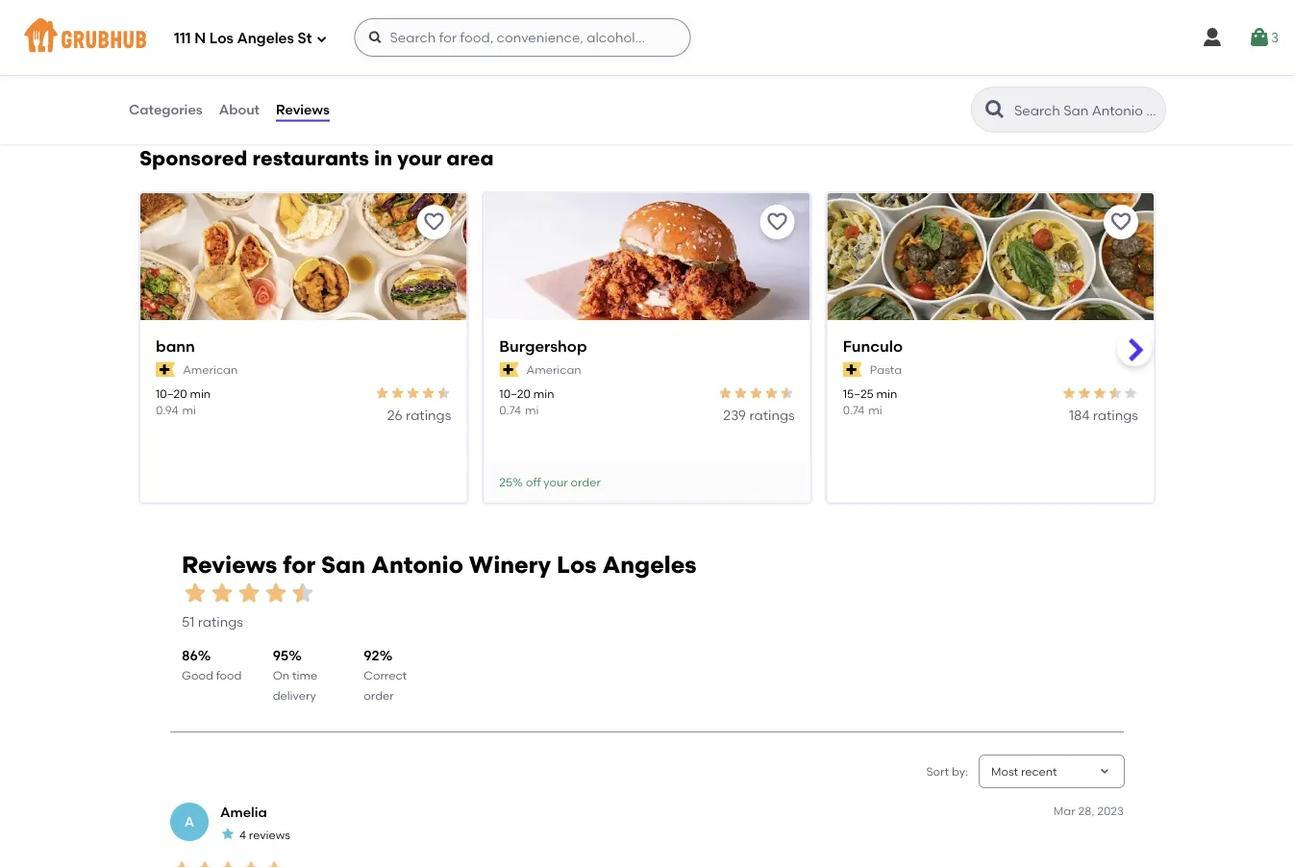 Task type: vqa. For each thing, say whether or not it's contained in the screenshot.
Real Fruit Smoothies tab
no



Task type: locate. For each thing, give the bounding box(es) containing it.
1 0.74 from the left
[[499, 403, 521, 417]]

0 horizontal spatial los
[[209, 30, 234, 47]]

bann logo image
[[140, 193, 467, 354]]

american
[[183, 362, 238, 376], [527, 362, 581, 376]]

15–25
[[843, 386, 874, 400]]

save this restaurant image
[[423, 210, 446, 233], [1110, 210, 1133, 233]]

min for funculo
[[877, 386, 898, 400]]

1 subscription pass image from the left
[[156, 362, 175, 377]]

10–20 down burgershop
[[499, 386, 531, 400]]

american for bann
[[183, 362, 238, 376]]

0 horizontal spatial american
[[183, 362, 238, 376]]

reviews up 51 ratings
[[182, 550, 277, 578]]

subscription pass image
[[156, 362, 175, 377], [499, 362, 519, 377]]

time
[[292, 669, 318, 683]]

los right winery
[[557, 550, 597, 578]]

2 save this restaurant image from the left
[[1110, 210, 1133, 233]]

1 horizontal spatial your
[[544, 475, 568, 488]]

1 horizontal spatial american
[[527, 362, 581, 376]]

2 mi from the left
[[525, 403, 539, 417]]

save this restaurant image
[[766, 210, 789, 233]]

2 min from the left
[[533, 386, 554, 400]]

reviews up restaurants
[[276, 101, 330, 118]]

92 correct order
[[364, 648, 407, 703]]

0 vertical spatial reviews
[[276, 101, 330, 118]]

4 reviews
[[239, 828, 290, 842]]

on
[[273, 669, 290, 683]]

reviews button
[[275, 75, 331, 144]]

los right n
[[209, 30, 234, 47]]

2 horizontal spatial mi
[[869, 403, 883, 417]]

1 save this restaurant button from the left
[[417, 205, 451, 239]]

subscription pass image up 10–20 min 0.74 mi
[[499, 362, 519, 377]]

0 vertical spatial los
[[209, 30, 234, 47]]

categories button
[[128, 75, 204, 144]]

1 vertical spatial reviews
[[182, 550, 277, 578]]

ratings right 26
[[406, 407, 451, 423]]

0 horizontal spatial save this restaurant button
[[417, 205, 451, 239]]

0 vertical spatial order
[[571, 475, 601, 488]]

min down bann
[[190, 386, 211, 400]]

los
[[209, 30, 234, 47], [557, 550, 597, 578]]

0 horizontal spatial order
[[364, 689, 394, 703]]

0 horizontal spatial 0.74
[[499, 403, 521, 417]]

10–20 up 0.94
[[156, 386, 187, 400]]

1 vertical spatial angeles
[[602, 550, 697, 578]]

ratings right 51
[[198, 613, 243, 630]]

4
[[239, 828, 246, 842]]

svg image inside 3 button
[[1248, 26, 1271, 49]]

10–20
[[156, 386, 187, 400], [499, 386, 531, 400]]

1 horizontal spatial min
[[533, 386, 554, 400]]

min
[[190, 386, 211, 400], [533, 386, 554, 400], [877, 386, 898, 400]]

2 horizontal spatial save this restaurant button
[[1104, 205, 1139, 239]]

2 american from the left
[[527, 362, 581, 376]]

1 horizontal spatial mi
[[525, 403, 539, 417]]

angeles inside main navigation navigation
[[237, 30, 294, 47]]

1 mi from the left
[[182, 403, 196, 417]]

ratings
[[406, 407, 451, 423], [750, 407, 795, 423], [1093, 407, 1139, 423], [198, 613, 243, 630]]

1 vertical spatial your
[[544, 475, 568, 488]]

3 min from the left
[[877, 386, 898, 400]]

save this restaurant image for bann
[[423, 210, 446, 233]]

min inside '15–25 min 0.74 mi'
[[877, 386, 898, 400]]

0.74 inside 10–20 min 0.74 mi
[[499, 403, 521, 417]]

2 subscription pass image from the left
[[499, 362, 519, 377]]

0 vertical spatial your
[[397, 146, 442, 170]]

0.74
[[499, 403, 521, 417], [843, 403, 865, 417]]

2 horizontal spatial min
[[877, 386, 898, 400]]

3 save this restaurant button from the left
[[1104, 205, 1139, 239]]

main navigation navigation
[[0, 0, 1294, 75]]

239
[[724, 407, 746, 423]]

funculo
[[843, 337, 903, 356]]

1 horizontal spatial los
[[557, 550, 597, 578]]

star icon image
[[374, 385, 390, 401], [390, 385, 405, 401], [405, 385, 421, 401], [421, 385, 436, 401], [436, 385, 451, 401], [436, 385, 451, 401], [718, 385, 733, 401], [733, 385, 749, 401], [749, 385, 764, 401], [764, 385, 780, 401], [780, 385, 795, 401], [780, 385, 795, 401], [1062, 385, 1077, 401], [1077, 385, 1092, 401], [1092, 385, 1108, 401], [1108, 385, 1123, 401], [1108, 385, 1123, 401], [1123, 385, 1139, 401], [182, 580, 209, 607], [209, 580, 236, 607], [236, 580, 263, 607], [263, 580, 289, 607], [289, 580, 316, 607], [289, 580, 316, 607], [220, 827, 236, 842], [170, 859, 193, 867], [193, 859, 216, 867], [216, 859, 239, 867], [239, 859, 263, 867], [263, 859, 286, 867]]

1 horizontal spatial svg image
[[1248, 26, 1271, 49]]

0 horizontal spatial angeles
[[237, 30, 294, 47]]

american down bann
[[183, 362, 238, 376]]

area
[[447, 146, 494, 170]]

1 vertical spatial order
[[364, 689, 394, 703]]

1 american from the left
[[183, 362, 238, 376]]

burgershop link
[[499, 335, 795, 357]]

caret down icon image
[[1097, 764, 1113, 779]]

amelia
[[220, 805, 267, 821]]

min for burgershop
[[533, 386, 554, 400]]

mi right 0.94
[[182, 403, 196, 417]]

mi for bann
[[182, 403, 196, 417]]

mar
[[1054, 804, 1076, 818]]

your right in
[[397, 146, 442, 170]]

0 horizontal spatial subscription pass image
[[156, 362, 175, 377]]

2 10–20 from the left
[[499, 386, 531, 400]]

min down pasta on the top of the page
[[877, 386, 898, 400]]

ratings right 184
[[1093, 407, 1139, 423]]

26
[[387, 407, 403, 423]]

28,
[[1079, 804, 1095, 818]]

sponsored restaurants in your area
[[139, 146, 494, 170]]

2 save this restaurant button from the left
[[760, 205, 795, 239]]

off
[[526, 475, 541, 488]]

10–20 inside 10–20 min 0.74 mi
[[499, 386, 531, 400]]

239 ratings
[[724, 407, 795, 423]]

order right off
[[571, 475, 601, 488]]

subscription pass image
[[843, 362, 863, 377]]

min inside 10–20 min 0.74 mi
[[533, 386, 554, 400]]

1 horizontal spatial 10–20
[[499, 386, 531, 400]]

0.74 inside '15–25 min 0.74 mi'
[[843, 403, 865, 417]]

reviews inside button
[[276, 101, 330, 118]]

2 0.74 from the left
[[843, 403, 865, 417]]

subscription pass image down bann
[[156, 362, 175, 377]]

mi
[[182, 403, 196, 417], [525, 403, 539, 417], [869, 403, 883, 417]]

2 svg image from the left
[[1248, 26, 1271, 49]]

0 horizontal spatial min
[[190, 386, 211, 400]]

1 horizontal spatial order
[[571, 475, 601, 488]]

save this restaurant button
[[417, 205, 451, 239], [760, 205, 795, 239], [1104, 205, 1139, 239]]

10–20 for bann
[[156, 386, 187, 400]]

ratings right 239
[[750, 407, 795, 423]]

about button
[[218, 75, 261, 144]]

0 horizontal spatial mi
[[182, 403, 196, 417]]

mi inside '15–25 min 0.74 mi'
[[869, 403, 883, 417]]

15–25 min 0.74 mi
[[843, 386, 898, 417]]

st
[[298, 30, 312, 47]]

0 vertical spatial angeles
[[237, 30, 294, 47]]

american down burgershop
[[527, 362, 581, 376]]

1 save this restaurant image from the left
[[423, 210, 446, 233]]

mi for burgershop
[[525, 403, 539, 417]]

by:
[[952, 764, 968, 778]]

0.74 down 15–25 at the right top
[[843, 403, 865, 417]]

0 horizontal spatial 10–20
[[156, 386, 187, 400]]

10–20 min 0.94 mi
[[156, 386, 211, 417]]

184 ratings
[[1069, 407, 1139, 423]]

0 horizontal spatial save this restaurant image
[[423, 210, 446, 233]]

mi down burgershop
[[525, 403, 539, 417]]

mi down 15–25 at the right top
[[869, 403, 883, 417]]

svg image
[[368, 30, 383, 45], [316, 33, 327, 45]]

for
[[283, 550, 316, 578]]

0 horizontal spatial svg image
[[316, 33, 327, 45]]

mi for funculo
[[869, 403, 883, 417]]

51
[[182, 613, 195, 630]]

26 ratings
[[387, 407, 451, 423]]

Sort by: field
[[992, 763, 1058, 780]]

1 horizontal spatial save this restaurant button
[[760, 205, 795, 239]]

save this restaurant image for funculo
[[1110, 210, 1133, 233]]

3 mi from the left
[[869, 403, 883, 417]]

1 10–20 from the left
[[156, 386, 187, 400]]

min down burgershop
[[533, 386, 554, 400]]

0 horizontal spatial svg image
[[1201, 26, 1224, 49]]

mi inside 10–20 min 0.74 mi
[[525, 403, 539, 417]]

your right off
[[544, 475, 568, 488]]

your
[[397, 146, 442, 170], [544, 475, 568, 488]]

0.74 up 25%
[[499, 403, 521, 417]]

Search for food, convenience, alcohol... search field
[[354, 18, 691, 57]]

1 horizontal spatial subscription pass image
[[499, 362, 519, 377]]

svg image
[[1201, 26, 1224, 49], [1248, 26, 1271, 49]]

1 horizontal spatial angeles
[[602, 550, 697, 578]]

recent
[[1021, 764, 1058, 778]]

mi inside 10–20 min 0.94 mi
[[182, 403, 196, 417]]

1 min from the left
[[190, 386, 211, 400]]

25% off your order
[[499, 475, 601, 488]]

1 vertical spatial los
[[557, 550, 597, 578]]

ratings for burgershop
[[750, 407, 795, 423]]

1 horizontal spatial 0.74
[[843, 403, 865, 417]]

min inside 10–20 min 0.94 mi
[[190, 386, 211, 400]]

order
[[571, 475, 601, 488], [364, 689, 394, 703]]

reviews
[[276, 101, 330, 118], [182, 550, 277, 578]]

10–20 inside 10–20 min 0.94 mi
[[156, 386, 187, 400]]

angeles
[[237, 30, 294, 47], [602, 550, 697, 578]]

order down correct
[[364, 689, 394, 703]]

1 horizontal spatial save this restaurant image
[[1110, 210, 1133, 233]]

sponsored
[[139, 146, 248, 170]]



Task type: describe. For each thing, give the bounding box(es) containing it.
86
[[182, 648, 198, 664]]

funculo logo image
[[828, 193, 1154, 354]]

184
[[1069, 407, 1090, 423]]

0.74 for burgershop
[[499, 403, 521, 417]]

subscription pass image for bann
[[156, 362, 175, 377]]

n
[[194, 30, 206, 47]]

3 button
[[1248, 20, 1279, 55]]

correct
[[364, 669, 407, 683]]

los inside main navigation navigation
[[209, 30, 234, 47]]

food
[[216, 669, 242, 683]]

bann link
[[156, 335, 451, 357]]

subscription pass image for burgershop
[[499, 362, 519, 377]]

search icon image
[[984, 98, 1007, 121]]

95
[[273, 648, 289, 664]]

pasta
[[870, 362, 902, 376]]

in
[[374, 146, 393, 170]]

mar 28, 2023
[[1054, 804, 1124, 818]]

reviews
[[249, 828, 290, 842]]

51 ratings
[[182, 613, 243, 630]]

92
[[364, 648, 380, 664]]

Search San Antonio Winery Los Angeles search field
[[1013, 101, 1160, 119]]

san
[[321, 550, 366, 578]]

1 horizontal spatial svg image
[[368, 30, 383, 45]]

bann
[[156, 337, 195, 356]]

111 n los angeles st
[[174, 30, 312, 47]]

good
[[182, 669, 213, 683]]

american for burgershop
[[527, 362, 581, 376]]

3
[[1271, 29, 1279, 46]]

ratings for bann
[[406, 407, 451, 423]]

86 good food
[[182, 648, 242, 683]]

2023
[[1098, 804, 1124, 818]]

funculo link
[[843, 335, 1139, 357]]

95 on time delivery
[[273, 648, 318, 703]]

categories
[[129, 101, 203, 118]]

antonio
[[371, 550, 464, 578]]

reviews for reviews for san antonio winery los angeles
[[182, 550, 277, 578]]

sort by:
[[927, 764, 968, 778]]

1 svg image from the left
[[1201, 26, 1224, 49]]

reviews for san antonio winery los angeles
[[182, 550, 697, 578]]

sort
[[927, 764, 949, 778]]

most
[[992, 764, 1018, 778]]

10–20 for burgershop
[[499, 386, 531, 400]]

most recent
[[992, 764, 1058, 778]]

burgershop
[[499, 337, 587, 356]]

0 horizontal spatial your
[[397, 146, 442, 170]]

min for bann
[[190, 386, 211, 400]]

winery
[[469, 550, 551, 578]]

reviews for reviews
[[276, 101, 330, 118]]

10–20 min 0.74 mi
[[499, 386, 554, 417]]

a
[[184, 814, 195, 831]]

0.74 for funculo
[[843, 403, 865, 417]]

save this restaurant button for funculo
[[1104, 205, 1139, 239]]

burgershop logo image
[[484, 193, 810, 354]]

about
[[219, 101, 260, 118]]

delivery
[[273, 689, 316, 703]]

0.94
[[156, 403, 178, 417]]

save this restaurant button for burgershop
[[760, 205, 795, 239]]

order inside 92 correct order
[[364, 689, 394, 703]]

111
[[174, 30, 191, 47]]

save this restaurant button for bann
[[417, 205, 451, 239]]

25%
[[499, 475, 523, 488]]

restaurants
[[252, 146, 369, 170]]

ratings for funculo
[[1093, 407, 1139, 423]]



